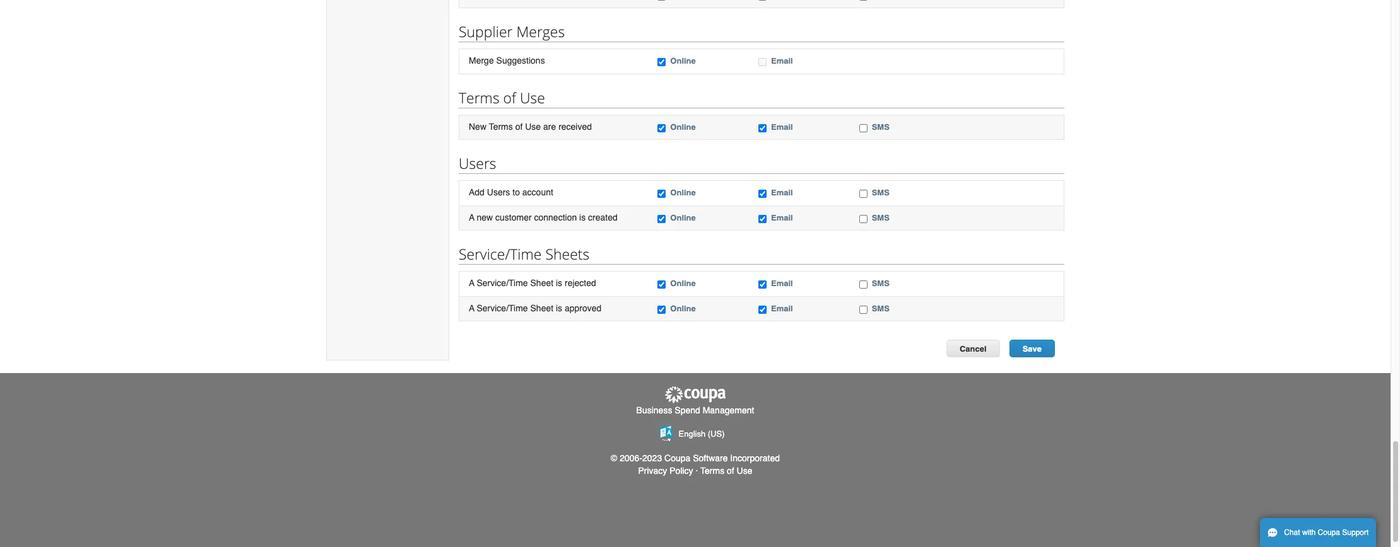 Task type: describe. For each thing, give the bounding box(es) containing it.
supplier
[[459, 22, 513, 42]]

policy
[[670, 467, 694, 477]]

2023
[[643, 454, 662, 464]]

sms for approved
[[872, 304, 890, 314]]

add
[[469, 188, 485, 198]]

privacy policy
[[638, 467, 694, 477]]

supplier merges
[[459, 22, 565, 42]]

sms for rejected
[[872, 279, 890, 289]]

rejected
[[565, 279, 596, 289]]

merge
[[469, 56, 494, 66]]

sheet for approved
[[531, 304, 554, 314]]

a new customer connection is created
[[469, 213, 618, 223]]

1 vertical spatial of
[[516, 122, 523, 132]]

2 vertical spatial use
[[737, 467, 753, 477]]

1 vertical spatial terms
[[489, 122, 513, 132]]

incorporated
[[731, 454, 780, 464]]

0 vertical spatial users
[[459, 154, 497, 174]]

new
[[469, 122, 487, 132]]

sms for is
[[872, 213, 890, 223]]

online for merge suggestions
[[671, 56, 696, 66]]

(us)
[[708, 430, 725, 439]]

approved
[[565, 304, 602, 314]]

is for approved
[[556, 304, 563, 314]]

merges
[[517, 22, 565, 42]]

sms for are
[[872, 122, 890, 132]]

suggestions
[[497, 56, 545, 66]]

add users to account
[[469, 188, 554, 198]]

online for add users to account
[[671, 188, 696, 198]]

service/time sheets
[[459, 244, 590, 265]]

a for a new customer connection is created
[[469, 213, 475, 223]]

english (us)
[[679, 430, 725, 439]]

new
[[477, 213, 493, 223]]

software
[[693, 454, 728, 464]]

1 vertical spatial users
[[487, 188, 510, 198]]

online for a new customer connection is created
[[671, 213, 696, 223]]

email for are
[[771, 122, 793, 132]]

2 vertical spatial terms
[[701, 467, 725, 477]]

coupa inside chat with coupa support button
[[1318, 529, 1341, 538]]

to
[[513, 188, 520, 198]]

received
[[559, 122, 592, 132]]

is for rejected
[[556, 279, 563, 289]]

connection
[[534, 213, 577, 223]]

a for a service/time sheet is rejected
[[469, 279, 475, 289]]

english
[[679, 430, 706, 439]]

service/time for a service/time sheet is rejected
[[477, 279, 528, 289]]

chat with coupa support
[[1285, 529, 1369, 538]]

cancel link
[[947, 341, 1000, 358]]

new terms of use are received
[[469, 122, 592, 132]]

management
[[703, 406, 755, 416]]

1 email from the top
[[771, 56, 793, 66]]



Task type: locate. For each thing, give the bounding box(es) containing it.
None checkbox
[[658, 124, 666, 132], [759, 190, 767, 198], [860, 190, 868, 198], [658, 215, 666, 223], [759, 215, 767, 223], [658, 306, 666, 314], [759, 306, 767, 314], [860, 306, 868, 314], [658, 124, 666, 132], [759, 190, 767, 198], [860, 190, 868, 198], [658, 215, 666, 223], [759, 215, 767, 223], [658, 306, 666, 314], [759, 306, 767, 314], [860, 306, 868, 314]]

of down software
[[727, 467, 735, 477]]

with
[[1303, 529, 1316, 538]]

2 sheet from the top
[[531, 304, 554, 314]]

online for a service/time sheet is approved
[[671, 304, 696, 314]]

email
[[771, 56, 793, 66], [771, 122, 793, 132], [771, 188, 793, 198], [771, 213, 793, 223], [771, 279, 793, 289], [771, 304, 793, 314]]

use
[[520, 88, 545, 108], [525, 122, 541, 132], [737, 467, 753, 477]]

service/time down service/time sheets
[[477, 279, 528, 289]]

1 vertical spatial a
[[469, 279, 475, 289]]

is
[[580, 213, 586, 223], [556, 279, 563, 289], [556, 304, 563, 314]]

use down incorporated
[[737, 467, 753, 477]]

4 sms from the top
[[872, 279, 890, 289]]

are
[[544, 122, 556, 132]]

privacy policy link
[[638, 467, 694, 477]]

privacy
[[638, 467, 667, 477]]

2 vertical spatial a
[[469, 304, 475, 314]]

a for a service/time sheet is approved
[[469, 304, 475, 314]]

0 vertical spatial coupa
[[665, 454, 691, 464]]

coupa up the policy
[[665, 454, 691, 464]]

terms of use down merge suggestions
[[459, 88, 545, 108]]

of up new terms of use are received
[[503, 88, 516, 108]]

1 vertical spatial sheet
[[531, 304, 554, 314]]

2 a from the top
[[469, 279, 475, 289]]

business spend management
[[637, 406, 755, 416]]

0 vertical spatial sheet
[[531, 279, 554, 289]]

email for rejected
[[771, 279, 793, 289]]

is left rejected at bottom left
[[556, 279, 563, 289]]

service/time down a service/time sheet is rejected
[[477, 304, 528, 314]]

service/time down the customer
[[459, 244, 542, 265]]

terms down software
[[701, 467, 725, 477]]

1 vertical spatial coupa
[[1318, 529, 1341, 538]]

terms
[[459, 88, 500, 108], [489, 122, 513, 132], [701, 467, 725, 477]]

4 email from the top
[[771, 213, 793, 223]]

coupa right with
[[1318, 529, 1341, 538]]

save
[[1023, 345, 1042, 354]]

5 email from the top
[[771, 279, 793, 289]]

terms right new
[[489, 122, 513, 132]]

sheet for rejected
[[531, 279, 554, 289]]

terms of use
[[459, 88, 545, 108], [701, 467, 753, 477]]

1 vertical spatial use
[[525, 122, 541, 132]]

online for a service/time sheet is rejected
[[671, 279, 696, 289]]

terms of use link
[[701, 467, 753, 477]]

0 vertical spatial service/time
[[459, 244, 542, 265]]

of left are on the left
[[516, 122, 523, 132]]

chat with coupa support button
[[1261, 519, 1377, 548]]

1 sms from the top
[[872, 122, 890, 132]]

spend
[[675, 406, 701, 416]]

sms
[[872, 122, 890, 132], [872, 188, 890, 198], [872, 213, 890, 223], [872, 279, 890, 289], [872, 304, 890, 314]]

0 vertical spatial terms of use
[[459, 88, 545, 108]]

customer
[[496, 213, 532, 223]]

5 online from the top
[[671, 279, 696, 289]]

account
[[523, 188, 554, 198]]

0 vertical spatial terms
[[459, 88, 500, 108]]

2 vertical spatial is
[[556, 304, 563, 314]]

2 sms from the top
[[872, 188, 890, 198]]

coupa
[[665, 454, 691, 464], [1318, 529, 1341, 538]]

save button
[[1010, 341, 1055, 358]]

2 vertical spatial of
[[727, 467, 735, 477]]

is left approved
[[556, 304, 563, 314]]

1 vertical spatial terms of use
[[701, 467, 753, 477]]

merge suggestions
[[469, 56, 545, 66]]

a service/time sheet is rejected
[[469, 279, 596, 289]]

3 sms from the top
[[872, 213, 890, 223]]

1 online from the top
[[671, 56, 696, 66]]

4 online from the top
[[671, 213, 696, 223]]

1 horizontal spatial coupa
[[1318, 529, 1341, 538]]

2 online from the top
[[671, 122, 696, 132]]

users left to
[[487, 188, 510, 198]]

of
[[503, 88, 516, 108], [516, 122, 523, 132], [727, 467, 735, 477]]

terms up new
[[459, 88, 500, 108]]

2006-
[[620, 454, 643, 464]]

6 email from the top
[[771, 304, 793, 314]]

created
[[588, 213, 618, 223]]

© 2006-2023 coupa software incorporated
[[611, 454, 780, 464]]

online for new terms of use are received
[[671, 122, 696, 132]]

1 vertical spatial service/time
[[477, 279, 528, 289]]

a service/time sheet is approved
[[469, 304, 602, 314]]

use left are on the left
[[525, 122, 541, 132]]

0 vertical spatial a
[[469, 213, 475, 223]]

0 vertical spatial is
[[580, 213, 586, 223]]

2 email from the top
[[771, 122, 793, 132]]

5 sms from the top
[[872, 304, 890, 314]]

cancel
[[960, 345, 987, 354]]

coupa supplier portal image
[[664, 387, 727, 404]]

sheet up the a service/time sheet is approved
[[531, 279, 554, 289]]

chat
[[1285, 529, 1301, 538]]

users up add
[[459, 154, 497, 174]]

0 vertical spatial of
[[503, 88, 516, 108]]

0 horizontal spatial terms of use
[[459, 88, 545, 108]]

terms of use down software
[[701, 467, 753, 477]]

3 online from the top
[[671, 188, 696, 198]]

2 vertical spatial service/time
[[477, 304, 528, 314]]

sheet down a service/time sheet is rejected
[[531, 304, 554, 314]]

users
[[459, 154, 497, 174], [487, 188, 510, 198]]

is left created
[[580, 213, 586, 223]]

6 online from the top
[[671, 304, 696, 314]]

service/time for a service/time sheet is approved
[[477, 304, 528, 314]]

3 email from the top
[[771, 188, 793, 198]]

1 sheet from the top
[[531, 279, 554, 289]]

email for approved
[[771, 304, 793, 314]]

©
[[611, 454, 618, 464]]

sheets
[[546, 244, 590, 265]]

service/time
[[459, 244, 542, 265], [477, 279, 528, 289], [477, 304, 528, 314]]

0 horizontal spatial coupa
[[665, 454, 691, 464]]

a
[[469, 213, 475, 223], [469, 279, 475, 289], [469, 304, 475, 314]]

1 horizontal spatial terms of use
[[701, 467, 753, 477]]

use up new terms of use are received
[[520, 88, 545, 108]]

None checkbox
[[658, 58, 666, 66], [759, 58, 767, 66], [759, 124, 767, 132], [860, 124, 868, 132], [658, 190, 666, 198], [860, 215, 868, 223], [658, 281, 666, 289], [759, 281, 767, 289], [860, 281, 868, 289], [658, 58, 666, 66], [759, 58, 767, 66], [759, 124, 767, 132], [860, 124, 868, 132], [658, 190, 666, 198], [860, 215, 868, 223], [658, 281, 666, 289], [759, 281, 767, 289], [860, 281, 868, 289]]

1 a from the top
[[469, 213, 475, 223]]

0 vertical spatial use
[[520, 88, 545, 108]]

email for is
[[771, 213, 793, 223]]

support
[[1343, 529, 1369, 538]]

online
[[671, 56, 696, 66], [671, 122, 696, 132], [671, 188, 696, 198], [671, 213, 696, 223], [671, 279, 696, 289], [671, 304, 696, 314]]

sheet
[[531, 279, 554, 289], [531, 304, 554, 314]]

3 a from the top
[[469, 304, 475, 314]]

business
[[637, 406, 673, 416]]

1 vertical spatial is
[[556, 279, 563, 289]]



Task type: vqa. For each thing, say whether or not it's contained in the screenshot.
Selected areas list box for Search areas... text field
no



